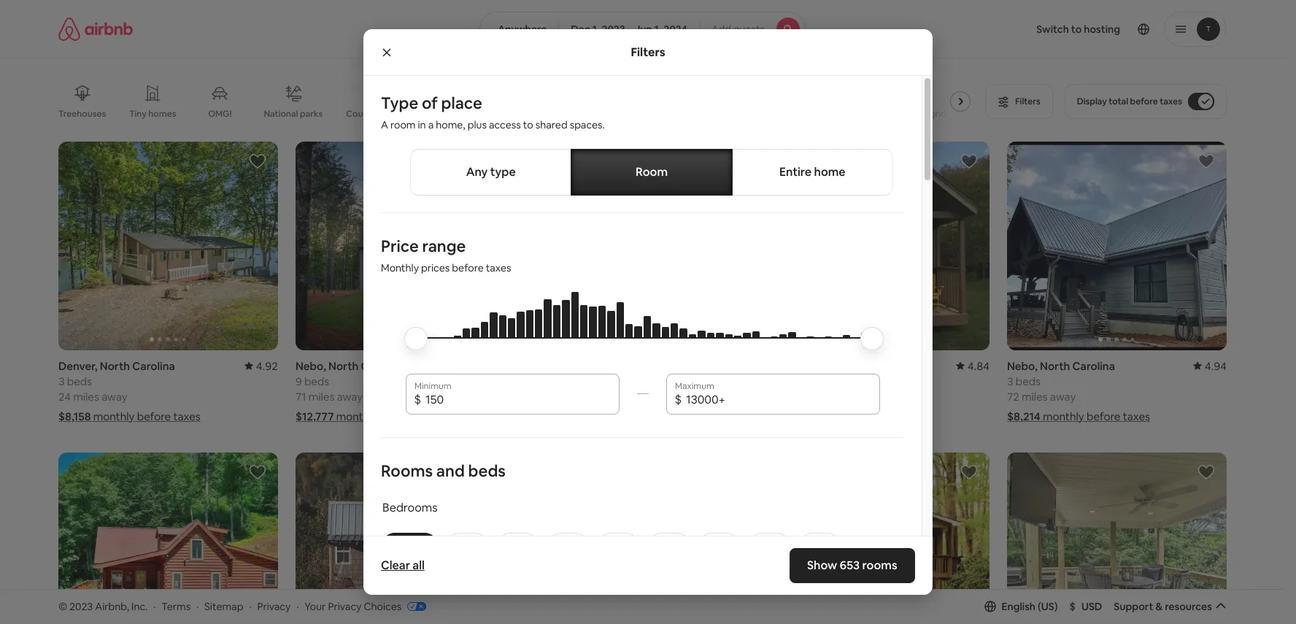 Task type: describe. For each thing, give the bounding box(es) containing it.
type
[[490, 164, 516, 180]]

price
[[381, 236, 419, 256]]

$2,142
[[770, 410, 803, 423]]

away for $8,214
[[1051, 390, 1077, 404]]

rooms
[[863, 558, 898, 573]]

$11,852 monthly before taxes
[[533, 410, 680, 423]]

3 for 72
[[1008, 375, 1014, 388]]

© 2023 airbnb, inc. ·
[[58, 600, 156, 613]]

treehouses
[[58, 108, 106, 120]]

4.92 out of 5 average rating image
[[244, 359, 278, 373]]

privacy link
[[257, 600, 291, 613]]

type
[[381, 93, 419, 113]]

any type button
[[410, 149, 572, 196]]

beds for 72
[[1016, 375, 1041, 388]]

none search field containing anywhere
[[480, 12, 806, 47]]

prices
[[421, 261, 450, 275]]

taxes inside denver, north carolina 3 beds 24 miles away $8,158 monthly before taxes
[[173, 410, 201, 423]]

add
[[712, 23, 732, 36]]

anywhere button
[[480, 12, 560, 47]]

english
[[1002, 600, 1036, 613]]

entire
[[780, 164, 812, 180]]

tiny homes
[[129, 108, 176, 120]]

rooms and beds
[[381, 461, 506, 481]]

before inside price range monthly prices before taxes
[[452, 261, 484, 275]]

show 653 rooms link
[[790, 548, 916, 583]]

entire home button
[[732, 149, 894, 196]]

denver,
[[58, 359, 98, 373]]

4.84
[[968, 359, 990, 373]]

cabins
[[427, 108, 455, 120]]

north for nebo, north carolina 9 beds 71 miles away $12,777 monthly before taxes
[[329, 359, 359, 373]]

access
[[489, 118, 521, 131]]

add to wishlist: blowing rock, north carolina image
[[1198, 464, 1216, 481]]

north for newland, north carolina 1 bed
[[821, 359, 851, 373]]

show for show map
[[609, 536, 636, 549]]

add to wishlist: nebo, north carolina image
[[1198, 153, 1216, 170]]

grid
[[930, 108, 947, 120]]

guests
[[734, 23, 765, 36]]

miles for $12,777
[[309, 390, 335, 404]]

24
[[58, 390, 71, 404]]

resources
[[1166, 600, 1213, 613]]

national
[[264, 108, 298, 120]]

$8,158
[[58, 410, 91, 423]]

home,
[[436, 118, 466, 131]]

(us)
[[1038, 600, 1059, 613]]

the-
[[913, 108, 930, 120]]

2 horizontal spatial $
[[1070, 600, 1076, 613]]

4 monthly from the left
[[805, 410, 846, 423]]

add to wishlist: denver, north carolina image
[[249, 153, 267, 170]]

newland,
[[770, 359, 819, 373]]

any
[[466, 164, 488, 180]]

price range monthly prices before taxes
[[381, 236, 511, 275]]

of
[[422, 93, 438, 113]]

1 · from the left
[[153, 600, 156, 613]]

your privacy choices link
[[305, 600, 427, 614]]

omg!
[[208, 108, 232, 120]]

&
[[1156, 600, 1163, 613]]

your privacy choices
[[305, 600, 402, 613]]

4.94
[[1205, 359, 1228, 373]]

display
[[1078, 96, 1108, 107]]

8
[[533, 375, 539, 388]]

filters dialog
[[364, 29, 933, 624]]

clear all
[[381, 558, 425, 573]]

add guests button
[[699, 12, 806, 47]]

bedrooms
[[383, 500, 438, 515]]

display total before taxes
[[1078, 96, 1183, 107]]

support
[[1115, 600, 1154, 613]]

tab list inside "filters" dialog
[[410, 149, 894, 196]]

show map button
[[595, 525, 691, 560]]

monthly
[[381, 261, 419, 275]]

sitemap
[[205, 600, 243, 613]]

2 · from the left
[[196, 600, 199, 613]]

clear
[[381, 558, 410, 573]]

2 add to wishlist: newland, north carolina image from the top
[[961, 464, 979, 481]]

1
[[770, 375, 775, 388]]

dec
[[571, 23, 591, 36]]

taxes inside nebo, north carolina 9 beds 71 miles away $12,777 monthly before taxes
[[417, 410, 444, 423]]

total
[[1109, 96, 1129, 107]]

rooms
[[381, 461, 433, 481]]

all
[[413, 558, 425, 573]]

miles for $8,214
[[1022, 390, 1048, 404]]

monthly for $8,158
[[93, 410, 135, 423]]

range
[[422, 236, 466, 256]]

display total before taxes button
[[1065, 84, 1228, 119]]

show 653 rooms
[[808, 558, 898, 573]]

2 $ text field from the left
[[686, 393, 872, 407]]

2023 inside button
[[602, 23, 626, 36]]

shared
[[536, 118, 568, 131]]

north for nebo, north carolina 3 beds 72 miles away $8,214 monthly before taxes
[[1041, 359, 1071, 373]]

parks
[[300, 108, 323, 120]]

and
[[437, 461, 465, 481]]

support & resources button
[[1115, 600, 1227, 613]]

add to wishlist: newland, north carolina image
[[486, 464, 504, 481]]

add to wishlist: spruce pine, north carolina image
[[249, 464, 267, 481]]

most stays cost more than $3,250 per night. image
[[417, 292, 869, 380]]

3 · from the left
[[249, 600, 252, 613]]

room button
[[571, 149, 733, 196]]

1 privacy from the left
[[257, 600, 291, 613]]

anywhere
[[498, 23, 547, 36]]

add to wishlist: mooresville, north carolina image
[[724, 153, 741, 170]]

usd
[[1082, 600, 1103, 613]]

before inside nebo, north carolina 3 beds 72 miles away $8,214 monthly before taxes
[[1087, 410, 1121, 423]]

show map
[[609, 536, 659, 549]]

sitemap link
[[205, 600, 243, 613]]

before inside nebo, north carolina 9 beds 71 miles away $12,777 monthly before taxes
[[380, 410, 414, 423]]

taxes inside display total before taxes button
[[1160, 96, 1183, 107]]

1 1, from the left
[[593, 23, 600, 36]]

$ for second $ text field from the right
[[414, 392, 421, 407]]

away for $8,158
[[102, 390, 127, 404]]

filters
[[631, 44, 666, 60]]

countryside
[[346, 108, 397, 120]]



Task type: locate. For each thing, give the bounding box(es) containing it.
map
[[638, 536, 659, 549]]

monthly for $12,777
[[336, 410, 378, 423]]

away right 72
[[1051, 390, 1077, 404]]

beds right the and
[[468, 461, 506, 481]]

653
[[841, 558, 861, 573]]

off-
[[897, 108, 913, 120]]

2 miles from the left
[[309, 390, 335, 404]]

$ text field
[[426, 393, 611, 407], [686, 393, 872, 407]]

a
[[381, 118, 388, 131]]

tab list
[[410, 149, 894, 196]]

nebo, inside nebo, north carolina 3 beds 72 miles away $8,214 monthly before taxes
[[1008, 359, 1038, 373]]

2023 right ©
[[70, 600, 93, 613]]

national parks
[[264, 108, 323, 120]]

miles for $8,158
[[73, 390, 99, 404]]

north right newland,
[[821, 359, 851, 373]]

beds down denver,
[[67, 375, 92, 388]]

4 north from the left
[[1041, 359, 1071, 373]]

north inside nebo, north carolina 3 beds 72 miles away $8,214 monthly before taxes
[[1041, 359, 1071, 373]]

nebo, up 72
[[1008, 359, 1038, 373]]

0 horizontal spatial privacy
[[257, 600, 291, 613]]

tiny
[[129, 108, 147, 120]]

3 up 72
[[1008, 375, 1014, 388]]

north inside nebo, north carolina 9 beds 71 miles away $12,777 monthly before taxes
[[329, 359, 359, 373]]

4 · from the left
[[297, 600, 299, 613]]

1 horizontal spatial 1,
[[655, 23, 662, 36]]

$ text field down "8"
[[426, 393, 611, 407]]

north for denver, north carolina 3 beds 24 miles away $8,158 monthly before taxes
[[100, 359, 130, 373]]

3 carolina from the left
[[853, 359, 896, 373]]

before inside denver, north carolina 3 beds 24 miles away $8,158 monthly before taxes
[[137, 410, 171, 423]]

4.92
[[256, 359, 278, 373]]

carolina for newland, north carolina 1 bed
[[853, 359, 896, 373]]

choices
[[364, 600, 402, 613]]

off-the-grid
[[897, 108, 947, 120]]

before inside button
[[1131, 96, 1159, 107]]

north right denver,
[[100, 359, 130, 373]]

0 vertical spatial add to wishlist: newland, north carolina image
[[961, 153, 979, 170]]

carolina for nebo, north carolina 9 beds 71 miles away $12,777 monthly before taxes
[[361, 359, 404, 373]]

3 away from the left
[[1051, 390, 1077, 404]]

terms link
[[162, 600, 191, 613]]

72
[[1008, 390, 1020, 404]]

3 inside denver, north carolina 3 beds 24 miles away $8,158 monthly before taxes
[[58, 375, 65, 388]]

3 for 24
[[58, 375, 65, 388]]

room
[[391, 118, 416, 131]]

to
[[523, 118, 534, 131]]

0 horizontal spatial 3
[[58, 375, 65, 388]]

bed
[[777, 375, 797, 388]]

$ usd
[[1070, 600, 1103, 613]]

1 horizontal spatial 2023
[[602, 23, 626, 36]]

away inside nebo, north carolina 9 beds 71 miles away $12,777 monthly before taxes
[[337, 390, 363, 404]]

nebo, north carolina 3 beds 72 miles away $8,214 monthly before taxes
[[1008, 359, 1151, 423]]

$11,852
[[533, 410, 571, 423]]

beds inside nebo, north carolina 9 beds 71 miles away $12,777 monthly before taxes
[[304, 375, 330, 388]]

away for $12,777
[[337, 390, 363, 404]]

1 add to wishlist: newland, north carolina image from the top
[[961, 153, 979, 170]]

2 privacy from the left
[[328, 600, 362, 613]]

1,
[[593, 23, 600, 36], [655, 23, 662, 36]]

group containing national parks
[[58, 73, 977, 130]]

None search field
[[480, 12, 806, 47]]

0 horizontal spatial miles
[[73, 390, 99, 404]]

add to wishlist: nebo, north carolina image
[[486, 153, 504, 170]]

$ for second $ text field from the left
[[675, 392, 682, 407]]

2 monthly from the left
[[336, 410, 378, 423]]

entire home
[[780, 164, 846, 180]]

jun
[[635, 23, 653, 36]]

1, right the jun
[[655, 23, 662, 36]]

denver, north carolina 3 beds 24 miles away $8,158 monthly before taxes
[[58, 359, 201, 423]]

show for show 653 rooms
[[808, 558, 838, 573]]

1 away from the left
[[102, 390, 127, 404]]

clear all button
[[374, 551, 432, 581]]

miles right 71
[[309, 390, 335, 404]]

beds right 9
[[304, 375, 330, 388]]

away
[[102, 390, 127, 404], [337, 390, 363, 404], [1051, 390, 1077, 404]]

4.94 out of 5 average rating image
[[1194, 359, 1228, 373]]

place
[[441, 93, 483, 113]]

2 1, from the left
[[655, 23, 662, 36]]

· right the terms
[[196, 600, 199, 613]]

away right 24
[[102, 390, 127, 404]]

home
[[815, 164, 846, 180]]

carolina inside nebo, north carolina 9 beds 71 miles away $12,777 monthly before taxes
[[361, 359, 404, 373]]

0 horizontal spatial 1,
[[593, 23, 600, 36]]

9
[[296, 375, 302, 388]]

airbnb,
[[95, 600, 129, 613]]

1 nebo, from the left
[[296, 359, 326, 373]]

· left your at bottom
[[297, 600, 299, 613]]

carolina inside denver, north carolina 3 beds 24 miles away $8,158 monthly before taxes
[[132, 359, 175, 373]]

group
[[58, 73, 977, 130], [58, 142, 278, 350], [296, 142, 516, 350], [533, 142, 753, 350], [770, 142, 990, 350], [1008, 142, 1228, 350], [58, 453, 278, 624], [296, 453, 516, 624], [533, 453, 753, 624], [770, 453, 990, 624], [1008, 453, 1228, 624]]

monthly
[[93, 410, 135, 423], [336, 410, 378, 423], [573, 410, 614, 423], [805, 410, 846, 423], [1043, 410, 1085, 423]]

nebo, for 9
[[296, 359, 326, 373]]

4 carolina from the left
[[1073, 359, 1116, 373]]

profile element
[[824, 0, 1228, 58]]

71
[[296, 390, 306, 404]]

homes
[[148, 108, 176, 120]]

1 vertical spatial 2023
[[70, 600, 93, 613]]

0 horizontal spatial nebo,
[[296, 359, 326, 373]]

dec 1, 2023 – jun 1, 2024
[[571, 23, 688, 36]]

monthly inside nebo, north carolina 3 beds 72 miles away $8,214 monthly before taxes
[[1043, 410, 1085, 423]]

north up $8,214
[[1041, 359, 1071, 373]]

carolina inside newland, north carolina 1 bed
[[853, 359, 896, 373]]

2 north from the left
[[329, 359, 359, 373]]

in
[[418, 118, 426, 131]]

miles right 24
[[73, 390, 99, 404]]

1 carolina from the left
[[132, 359, 175, 373]]

monthly for $8,214
[[1043, 410, 1085, 423]]

0 vertical spatial show
[[609, 536, 636, 549]]

your
[[305, 600, 326, 613]]

0 horizontal spatial $
[[414, 392, 421, 407]]

1 horizontal spatial miles
[[309, 390, 335, 404]]

beds inside "filters" dialog
[[468, 461, 506, 481]]

dec 1, 2023 – jun 1, 2024 button
[[559, 12, 700, 47]]

3 inside nebo, north carolina 3 beds 72 miles away $8,214 monthly before taxes
[[1008, 375, 1014, 388]]

taxes inside price range monthly prices before taxes
[[486, 261, 511, 275]]

north inside denver, north carolina 3 beds 24 miles away $8,158 monthly before taxes
[[100, 359, 130, 373]]

2 3 from the left
[[1008, 375, 1014, 388]]

monthly right "$8,158"
[[93, 410, 135, 423]]

2023 left –
[[602, 23, 626, 36]]

1 horizontal spatial nebo,
[[1008, 359, 1038, 373]]

3 up 24
[[58, 375, 65, 388]]

3 monthly from the left
[[573, 410, 614, 423]]

beds up 72
[[1016, 375, 1041, 388]]

nebo,
[[296, 359, 326, 373], [1008, 359, 1038, 373]]

terms
[[162, 600, 191, 613]]

©
[[58, 600, 67, 613]]

inc.
[[131, 600, 148, 613]]

5 monthly from the left
[[1043, 410, 1085, 423]]

north inside newland, north carolina 1 bed
[[821, 359, 851, 373]]

carolina inside nebo, north carolina 3 beds 72 miles away $8,214 monthly before taxes
[[1073, 359, 1116, 373]]

nebo, up 9
[[296, 359, 326, 373]]

english (us) button
[[985, 600, 1059, 613]]

amazing views
[[485, 108, 547, 120]]

privacy right your at bottom
[[328, 600, 362, 613]]

· left privacy link
[[249, 600, 252, 613]]

1 horizontal spatial privacy
[[328, 600, 362, 613]]

1 $ text field from the left
[[426, 393, 611, 407]]

1 vertical spatial show
[[808, 558, 838, 573]]

monthly right $8,214
[[1043, 410, 1085, 423]]

1 horizontal spatial $ text field
[[686, 393, 872, 407]]

1, right dec
[[593, 23, 600, 36]]

newland, north carolina 1 bed
[[770, 359, 896, 388]]

2024
[[664, 23, 688, 36]]

tab list containing any type
[[410, 149, 894, 196]]

1 horizontal spatial show
[[808, 558, 838, 573]]

1 horizontal spatial 3
[[1008, 375, 1014, 388]]

$2,142 monthly before taxes
[[770, 410, 912, 423]]

0 horizontal spatial away
[[102, 390, 127, 404]]

monthly right the $12,777
[[336, 410, 378, 423]]

miles
[[73, 390, 99, 404], [309, 390, 335, 404], [1022, 390, 1048, 404]]

nebo, for 3
[[1008, 359, 1038, 373]]

$8,214
[[1008, 410, 1041, 423]]

2 away from the left
[[337, 390, 363, 404]]

0 vertical spatial 2023
[[602, 23, 626, 36]]

north up the $12,777
[[329, 359, 359, 373]]

taxes inside nebo, north carolina 3 beds 72 miles away $8,214 monthly before taxes
[[1124, 410, 1151, 423]]

before
[[1131, 96, 1159, 107], [452, 261, 484, 275], [137, 410, 171, 423], [380, 410, 414, 423], [617, 410, 651, 423], [849, 410, 883, 423], [1087, 410, 1121, 423]]

terms · sitemap · privacy ·
[[162, 600, 299, 613]]

show left map
[[609, 536, 636, 549]]

miles right 72
[[1022, 390, 1048, 404]]

beds right "8"
[[542, 375, 567, 388]]

away inside denver, north carolina 3 beds 24 miles away $8,158 monthly before taxes
[[102, 390, 127, 404]]

4.84 out of 5 average rating image
[[956, 359, 990, 373]]

–
[[628, 23, 633, 36]]

1 miles from the left
[[73, 390, 99, 404]]

3 north from the left
[[821, 359, 851, 373]]

1 north from the left
[[100, 359, 130, 373]]

privacy left your at bottom
[[257, 600, 291, 613]]

carolina for denver, north carolina 3 beds 24 miles away $8,158 monthly before taxes
[[132, 359, 175, 373]]

· right inc.
[[153, 600, 156, 613]]

0 horizontal spatial show
[[609, 536, 636, 549]]

beds
[[67, 375, 92, 388], [304, 375, 330, 388], [542, 375, 567, 388], [1016, 375, 1041, 388], [468, 461, 506, 481]]

2 nebo, from the left
[[1008, 359, 1038, 373]]

show left 653
[[808, 558, 838, 573]]

miles inside nebo, north carolina 3 beds 72 miles away $8,214 monthly before taxes
[[1022, 390, 1048, 404]]

away right 71
[[337, 390, 363, 404]]

1 3 from the left
[[58, 375, 65, 388]]

nebo, inside nebo, north carolina 9 beds 71 miles away $12,777 monthly before taxes
[[296, 359, 326, 373]]

monthly right $11,852
[[573, 410, 614, 423]]

0 horizontal spatial 2023
[[70, 600, 93, 613]]

monthly inside nebo, north carolina 9 beds 71 miles away $12,777 monthly before taxes
[[336, 410, 378, 423]]

2 carolina from the left
[[361, 359, 404, 373]]

show inside button
[[609, 536, 636, 549]]

plus
[[468, 118, 487, 131]]

room
[[636, 164, 668, 180]]

views
[[523, 108, 547, 120]]

monthly inside denver, north carolina 3 beds 24 miles away $8,158 monthly before taxes
[[93, 410, 135, 423]]

add to wishlist: newland, north carolina image
[[961, 153, 979, 170], [961, 464, 979, 481]]

$ text field up $2,142
[[686, 393, 872, 407]]

2 horizontal spatial away
[[1051, 390, 1077, 404]]

support & resources
[[1115, 600, 1213, 613]]

show inside "filters" dialog
[[808, 558, 838, 573]]

miles inside nebo, north carolina 9 beds 71 miles away $12,777 monthly before taxes
[[309, 390, 335, 404]]

1 vertical spatial add to wishlist: newland, north carolina image
[[961, 464, 979, 481]]

miles inside denver, north carolina 3 beds 24 miles away $8,158 monthly before taxes
[[73, 390, 99, 404]]

beds inside denver, north carolina 3 beds 24 miles away $8,158 monthly before taxes
[[67, 375, 92, 388]]

away inside nebo, north carolina 3 beds 72 miles away $8,214 monthly before taxes
[[1051, 390, 1077, 404]]

privacy
[[257, 600, 291, 613], [328, 600, 362, 613]]

type of place a room in a home, plus access to shared spaces.
[[381, 93, 605, 131]]

0 horizontal spatial $ text field
[[426, 393, 611, 407]]

beds for 24
[[67, 375, 92, 388]]

carolina for nebo, north carolina 3 beds 72 miles away $8,214 monthly before taxes
[[1073, 359, 1116, 373]]

3 miles from the left
[[1022, 390, 1048, 404]]

$
[[414, 392, 421, 407], [675, 392, 682, 407], [1070, 600, 1076, 613]]

1 horizontal spatial away
[[337, 390, 363, 404]]

beds inside nebo, north carolina 3 beds 72 miles away $8,214 monthly before taxes
[[1016, 375, 1041, 388]]

8 beds
[[533, 375, 567, 388]]

monthly right $2,142
[[805, 410, 846, 423]]

3
[[58, 375, 65, 388], [1008, 375, 1014, 388]]

2 horizontal spatial miles
[[1022, 390, 1048, 404]]

1 horizontal spatial $
[[675, 392, 682, 407]]

1 monthly from the left
[[93, 410, 135, 423]]

beds for 71
[[304, 375, 330, 388]]



Task type: vqa. For each thing, say whether or not it's contained in the screenshot.
away to the right
yes



